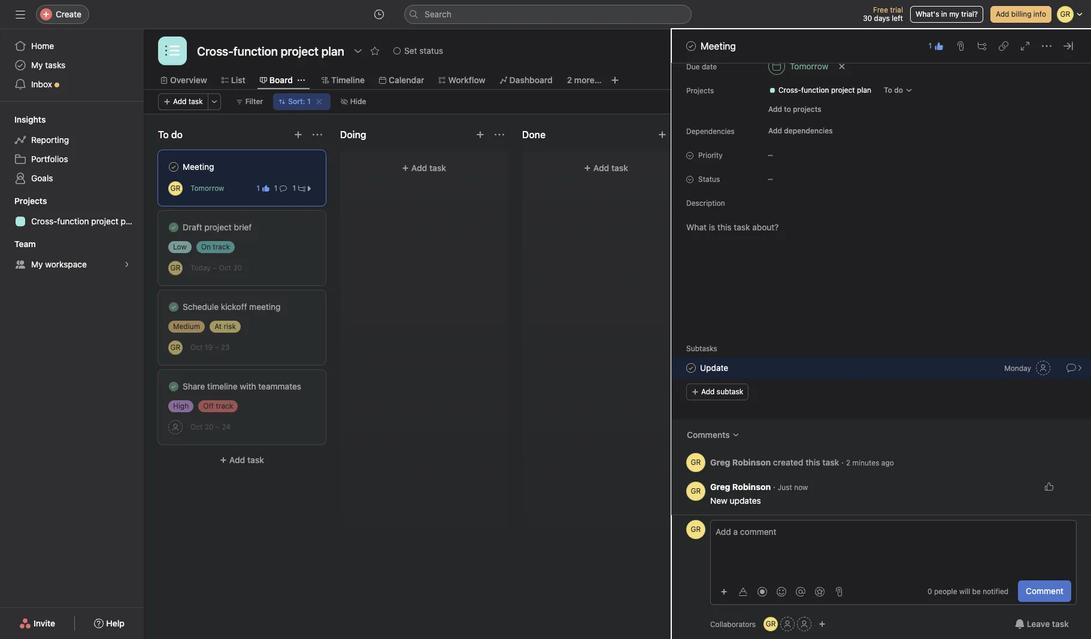 Task type: locate. For each thing, give the bounding box(es) containing it.
0 vertical spatial meeting
[[701, 41, 736, 52]]

main content containing tomorrow
[[672, 0, 1092, 523]]

1 horizontal spatial plan
[[857, 86, 872, 95]]

completed checkbox down subtasks
[[684, 361, 699, 376]]

1 vertical spatial projects
[[14, 196, 47, 206]]

oct left 19
[[191, 343, 203, 352]]

1 vertical spatial –
[[215, 343, 219, 352]]

completed checkbox for schedule kickoff meeting
[[167, 300, 181, 315]]

2 greg from the top
[[711, 482, 731, 492]]

1 vertical spatial — button
[[763, 171, 835, 188]]

cross-function project plan up projects
[[779, 86, 872, 95]]

function inside projects element
[[57, 216, 89, 226]]

2 greg robinson link from the top
[[711, 482, 771, 492]]

1 add task image from the left
[[294, 130, 303, 140]]

leave task button
[[1008, 614, 1077, 636]]

meeting up date
[[701, 41, 736, 52]]

1 vertical spatial my
[[31, 259, 43, 270]]

1 horizontal spatial cross-function project plan
[[779, 86, 872, 95]]

my
[[950, 10, 960, 19]]

0 vertical spatial greg
[[711, 457, 731, 468]]

more section actions image
[[313, 130, 322, 140]]

1 horizontal spatial 2
[[847, 459, 851, 468]]

completed checkbox up "medium"
[[167, 300, 181, 315]]

people
[[935, 588, 958, 597]]

0 vertical spatial oct
[[219, 264, 231, 273]]

task inside button
[[1053, 619, 1069, 630]]

gr button
[[168, 181, 183, 196], [168, 261, 183, 275], [168, 341, 183, 355], [687, 454, 706, 473], [687, 482, 706, 501], [687, 521, 706, 540], [764, 618, 778, 632]]

1 vertical spatial meeting
[[183, 162, 214, 172]]

completed checkbox for draft project brief
[[167, 220, 181, 235]]

0 horizontal spatial completed checkbox
[[167, 160, 181, 174]]

1 greg robinson link from the top
[[711, 457, 771, 468]]

— for priority
[[768, 152, 773, 159]]

at
[[215, 322, 222, 331]]

plan left to
[[857, 86, 872, 95]]

greg for created
[[711, 457, 731, 468]]

– for timeline
[[216, 423, 220, 432]]

1 — from the top
[[768, 152, 773, 159]]

main content
[[672, 0, 1092, 523]]

projects down goals
[[14, 196, 47, 206]]

goals link
[[7, 169, 137, 188]]

overview link
[[161, 74, 207, 87]]

at risk
[[215, 322, 236, 331]]

1 vertical spatial robinson
[[733, 482, 771, 492]]

– right today
[[213, 264, 217, 273]]

completed image for draft project brief
[[167, 220, 181, 235]]

1 vertical spatial plan
[[121, 216, 137, 226]]

robinson
[[733, 457, 771, 468], [733, 482, 771, 492]]

project up teams "element"
[[91, 216, 118, 226]]

0 horizontal spatial project
[[91, 216, 118, 226]]

1 robinson from the top
[[733, 457, 771, 468]]

1 vertical spatial cross-
[[31, 216, 57, 226]]

0 people will be notified
[[928, 588, 1009, 597]]

1 vertical spatial completed checkbox
[[167, 160, 181, 174]]

1 vertical spatial —
[[768, 176, 773, 183]]

hide
[[350, 97, 366, 106]]

collaborators
[[711, 620, 756, 629]]

1 greg from the top
[[711, 457, 731, 468]]

insights
[[14, 114, 46, 125]]

track right off
[[216, 402, 233, 411]]

function up projects
[[802, 86, 829, 95]]

greg up new
[[711, 482, 731, 492]]

add task image left more section actions icon
[[294, 130, 303, 140]]

meeting
[[701, 41, 736, 52], [183, 162, 214, 172]]

completed checkbox left the draft at the left top of page
[[167, 220, 181, 235]]

leave
[[1027, 619, 1050, 630]]

due date
[[687, 62, 717, 71]]

1 horizontal spatial ·
[[842, 457, 844, 468]]

sort: 1 button
[[273, 93, 331, 110]]

None text field
[[194, 40, 347, 62]]

0 horizontal spatial 2
[[567, 75, 572, 85]]

ago
[[882, 459, 894, 468]]

0 vertical spatial robinson
[[733, 457, 771, 468]]

1 vertical spatial 2
[[847, 459, 851, 468]]

1 my from the top
[[31, 60, 43, 70]]

1 vertical spatial oct
[[191, 343, 203, 352]]

1 vertical spatial cross-function project plan
[[31, 216, 137, 226]]

greg for ·
[[711, 482, 731, 492]]

high
[[173, 402, 189, 411]]

function inside meeting dialog
[[802, 86, 829, 95]]

3 add task image from the left
[[658, 130, 667, 140]]

what's in my trial?
[[916, 10, 978, 19]]

plan
[[857, 86, 872, 95], [121, 216, 137, 226]]

invite
[[34, 619, 55, 629]]

1 vertical spatial track
[[216, 402, 233, 411]]

my left the tasks
[[31, 60, 43, 70]]

1 horizontal spatial completed checkbox
[[684, 39, 699, 53]]

completed image down subtasks
[[684, 361, 699, 376]]

tasks
[[45, 60, 66, 70]]

be
[[973, 588, 981, 597]]

formatting image
[[739, 587, 748, 597]]

0 horizontal spatial cross-function project plan
[[31, 216, 137, 226]]

robinson for ·
[[733, 482, 771, 492]]

project down clear due date icon at the top
[[831, 86, 855, 95]]

0 vertical spatial projects
[[687, 86, 714, 95]]

my down team
[[31, 259, 43, 270]]

1 horizontal spatial tomorrow
[[790, 61, 829, 71]]

20 left 24
[[205, 423, 214, 432]]

my inside teams "element"
[[31, 259, 43, 270]]

completed checkbox up due
[[684, 39, 699, 53]]

19
[[205, 343, 213, 352]]

1 horizontal spatial projects
[[687, 86, 714, 95]]

track
[[213, 243, 230, 252], [216, 402, 233, 411]]

0 horizontal spatial function
[[57, 216, 89, 226]]

0 horizontal spatial completed image
[[167, 380, 181, 394]]

add to starred image
[[370, 46, 380, 56]]

1 horizontal spatial add task image
[[476, 130, 485, 140]]

0 vertical spatial tomorrow
[[790, 61, 829, 71]]

completed image for schedule kickoff meeting
[[167, 300, 181, 315]]

workspace
[[45, 259, 87, 270]]

doing
[[340, 129, 366, 140]]

brief
[[234, 222, 252, 232]]

dependencies
[[687, 127, 735, 136]]

1 inside dropdown button
[[307, 97, 311, 106]]

oct left 24
[[191, 423, 203, 432]]

function up teams "element"
[[57, 216, 89, 226]]

greg robinson created this task · 2 minutes ago
[[711, 457, 894, 468]]

leave task
[[1027, 619, 1069, 630]]

toolbar
[[716, 583, 848, 601]]

clear image
[[316, 98, 323, 105]]

23
[[221, 343, 230, 352]]

off
[[203, 402, 214, 411]]

— button for status
[[763, 171, 835, 188]]

1 — button from the top
[[763, 147, 835, 164]]

2 my from the top
[[31, 259, 43, 270]]

my for my tasks
[[31, 60, 43, 70]]

1 horizontal spatial function
[[802, 86, 829, 95]]

1 vertical spatial tomorrow
[[191, 184, 224, 193]]

add task image left more section actions image
[[476, 130, 485, 140]]

clear due date image
[[839, 63, 846, 70]]

workflow
[[448, 75, 486, 85]]

completed image up "medium"
[[167, 300, 181, 315]]

· left just
[[773, 482, 776, 492]]

greg robinson link up greg robinson · just now
[[711, 457, 771, 468]]

at mention image
[[796, 587, 806, 597]]

0 vertical spatial cross-
[[779, 86, 802, 95]]

completed image left 'share'
[[167, 380, 181, 394]]

greg down comments popup button
[[711, 457, 731, 468]]

0 vertical spatial 2
[[567, 75, 572, 85]]

due
[[687, 62, 700, 71]]

add task image left dependencies
[[658, 130, 667, 140]]

2 horizontal spatial add task image
[[658, 130, 667, 140]]

0 horizontal spatial cross-function project plan link
[[7, 212, 137, 231]]

completed checkbox inside meeting dialog
[[684, 39, 699, 53]]

2 — button from the top
[[763, 171, 835, 188]]

this
[[806, 457, 821, 468]]

project up "on track"
[[205, 222, 232, 232]]

new
[[711, 496, 728, 506]]

show options image
[[353, 46, 363, 56]]

filter
[[245, 97, 263, 106]]

2 — from the top
[[768, 176, 773, 183]]

reporting link
[[7, 131, 137, 150]]

2 horizontal spatial project
[[831, 86, 855, 95]]

robinson up greg robinson · just now
[[733, 457, 771, 468]]

gr
[[170, 184, 181, 193], [170, 263, 181, 272], [170, 343, 181, 352], [691, 458, 701, 467], [691, 487, 701, 496], [691, 525, 701, 534], [766, 620, 776, 629]]

greg robinson link up new updates
[[711, 482, 771, 492]]

oct down "on track"
[[219, 264, 231, 273]]

· left minutes
[[842, 457, 844, 468]]

0 vertical spatial function
[[802, 86, 829, 95]]

1 horizontal spatial cross-
[[779, 86, 802, 95]]

2 robinson from the top
[[733, 482, 771, 492]]

draft
[[183, 222, 202, 232]]

list image
[[165, 44, 180, 58]]

plan up see details, my workspace image
[[121, 216, 137, 226]]

track right on
[[213, 243, 230, 252]]

my inside global element
[[31, 60, 43, 70]]

sort:
[[288, 97, 305, 106]]

1 horizontal spatial cross-function project plan link
[[764, 84, 877, 96]]

2 add task image from the left
[[476, 130, 485, 140]]

2 left more…
[[567, 75, 572, 85]]

copy task link image
[[999, 41, 1009, 51]]

completed image
[[684, 39, 699, 53], [167, 380, 181, 394]]

0 horizontal spatial projects
[[14, 196, 47, 206]]

projects down due date
[[687, 86, 714, 95]]

add tab image
[[610, 75, 620, 85]]

2 inside greg robinson created this task · 2 minutes ago
[[847, 459, 851, 468]]

0 vertical spatial greg robinson link
[[711, 457, 771, 468]]

updates
[[730, 496, 761, 506]]

oct 19 – 23
[[191, 343, 230, 352]]

Completed checkbox
[[684, 39, 699, 53], [167, 160, 181, 174]]

hide button
[[335, 93, 372, 110]]

attachments: add a file to this task, meeting image
[[956, 41, 966, 51]]

2 left minutes
[[847, 459, 851, 468]]

home link
[[7, 37, 137, 56]]

date
[[702, 62, 717, 71]]

just
[[778, 483, 792, 492]]

2 vertical spatial oct
[[191, 423, 203, 432]]

0 horizontal spatial cross-
[[31, 216, 57, 226]]

0
[[928, 588, 933, 597]]

— button for priority
[[763, 147, 835, 164]]

close details image
[[1064, 41, 1074, 51]]

my for my workspace
[[31, 259, 43, 270]]

0 vertical spatial cross-function project plan link
[[764, 84, 877, 96]]

completed checkbox down to do
[[167, 160, 181, 174]]

set status button
[[388, 43, 449, 59]]

Completed checkbox
[[167, 220, 181, 235], [167, 300, 181, 315], [684, 361, 699, 376], [167, 380, 181, 394]]

0 vertical spatial –
[[213, 264, 217, 273]]

completed image down to do
[[167, 160, 181, 174]]

see details, my workspace image
[[123, 261, 131, 268]]

schedule
[[183, 302, 219, 312]]

0 vertical spatial 20
[[233, 264, 242, 273]]

teammates
[[258, 382, 301, 392]]

plan inside projects element
[[121, 216, 137, 226]]

share timeline with teammates
[[183, 382, 301, 392]]

1 vertical spatial greg robinson link
[[711, 482, 771, 492]]

more actions image
[[211, 98, 218, 105]]

function
[[802, 86, 829, 95], [57, 216, 89, 226]]

0 vertical spatial completed checkbox
[[684, 39, 699, 53]]

add task image for done
[[658, 130, 667, 140]]

completed checkbox left 'share'
[[167, 380, 181, 394]]

low
[[173, 243, 187, 252]]

greg robinson link for ·
[[711, 482, 771, 492]]

1 button
[[925, 38, 948, 55], [254, 182, 272, 194], [272, 182, 290, 194], [290, 182, 316, 194]]

24
[[222, 423, 231, 432]]

add task image for doing
[[476, 130, 485, 140]]

—
[[768, 152, 773, 159], [768, 176, 773, 183]]

robinson for created
[[733, 457, 771, 468]]

0 vertical spatial cross-function project plan
[[779, 86, 872, 95]]

cross-function project plan link
[[764, 84, 877, 96], [7, 212, 137, 231]]

1 horizontal spatial meeting
[[701, 41, 736, 52]]

insert an object image
[[721, 589, 728, 596]]

projects inside main content
[[687, 86, 714, 95]]

robinson up updates
[[733, 482, 771, 492]]

info
[[1034, 10, 1047, 19]]

inbox link
[[7, 75, 137, 94]]

tomorrow up draft project brief
[[191, 184, 224, 193]]

0 vertical spatial plan
[[857, 86, 872, 95]]

cross-function project plan link up projects
[[764, 84, 877, 96]]

add or remove collaborators image
[[819, 621, 826, 628]]

in
[[942, 10, 948, 19]]

1 vertical spatial completed image
[[167, 380, 181, 394]]

cross-function project plan link up teams "element"
[[7, 212, 137, 231]]

0 horizontal spatial plan
[[121, 216, 137, 226]]

– right 19
[[215, 343, 219, 352]]

1 vertical spatial greg
[[711, 482, 731, 492]]

1 vertical spatial cross-function project plan link
[[7, 212, 137, 231]]

project
[[831, 86, 855, 95], [91, 216, 118, 226], [205, 222, 232, 232]]

cross-function project plan up teams "element"
[[31, 216, 137, 226]]

home
[[31, 41, 54, 51]]

meeting up tomorrow button
[[183, 162, 214, 172]]

overview
[[170, 75, 207, 85]]

0 vertical spatial — button
[[763, 147, 835, 164]]

2 vertical spatial –
[[216, 423, 220, 432]]

0 vertical spatial track
[[213, 243, 230, 252]]

add task image
[[294, 130, 303, 140], [476, 130, 485, 140], [658, 130, 667, 140]]

tomorrow left clear due date icon at the top
[[790, 61, 829, 71]]

tab actions image
[[298, 77, 305, 84]]

projects element
[[0, 191, 144, 234]]

share
[[183, 382, 205, 392]]

add task button
[[158, 93, 208, 110], [347, 158, 501, 179], [530, 158, 683, 179], [158, 450, 326, 471]]

1 vertical spatial function
[[57, 216, 89, 226]]

completed checkbox inside main content
[[684, 361, 699, 376]]

20 right today
[[233, 264, 242, 273]]

insights element
[[0, 109, 144, 191]]

attach a file or paste an image image
[[835, 587, 844, 597]]

– left 24
[[216, 423, 220, 432]]

projects inside dropdown button
[[14, 196, 47, 206]]

completed image left the draft at the left top of page
[[167, 220, 181, 235]]

0 horizontal spatial add task image
[[294, 130, 303, 140]]

completed image up due
[[684, 39, 699, 53]]

cross- up to
[[779, 86, 802, 95]]

1 horizontal spatial completed image
[[684, 39, 699, 53]]

0 vertical spatial —
[[768, 152, 773, 159]]

cross- down projects dropdown button
[[31, 216, 57, 226]]

add task
[[173, 97, 203, 106], [412, 163, 446, 173], [594, 163, 629, 173], [229, 455, 264, 465]]

cross- inside meeting dialog
[[779, 86, 802, 95]]

1 vertical spatial ·
[[773, 482, 776, 492]]

history image
[[374, 10, 384, 19]]

completed image
[[167, 160, 181, 174], [167, 220, 181, 235], [167, 300, 181, 315], [684, 361, 699, 376]]

0 horizontal spatial 20
[[205, 423, 214, 432]]

0 vertical spatial my
[[31, 60, 43, 70]]



Task type: describe. For each thing, give the bounding box(es) containing it.
0 horizontal spatial tomorrow
[[191, 184, 224, 193]]

cross-function project plan inside main content
[[779, 86, 872, 95]]

portfolios
[[31, 154, 68, 164]]

meeting inside dialog
[[701, 41, 736, 52]]

create button
[[36, 5, 89, 24]]

more section actions image
[[495, 130, 504, 140]]

board link
[[260, 74, 293, 87]]

projects button
[[0, 195, 47, 207]]

meeting
[[249, 302, 281, 312]]

1 horizontal spatial 20
[[233, 264, 242, 273]]

add dependencies
[[769, 126, 833, 135]]

subtasks
[[687, 344, 718, 353]]

search button
[[404, 5, 692, 24]]

full screen image
[[1021, 41, 1030, 51]]

0 vertical spatial ·
[[842, 457, 844, 468]]

cross-function project plan link inside main content
[[764, 84, 877, 96]]

goals
[[31, 173, 53, 183]]

trial?
[[962, 10, 978, 19]]

what's
[[916, 10, 940, 19]]

on
[[201, 243, 211, 252]]

completed checkbox for share timeline with teammates
[[167, 380, 181, 394]]

medium
[[173, 322, 200, 331]]

1 vertical spatial 20
[[205, 423, 214, 432]]

notified
[[983, 588, 1009, 597]]

add to projects
[[769, 105, 822, 114]]

project inside meeting dialog
[[831, 86, 855, 95]]

plan inside meeting dialog
[[857, 86, 872, 95]]

projects
[[793, 105, 822, 114]]

2 inside popup button
[[567, 75, 572, 85]]

kickoff
[[221, 302, 247, 312]]

0 vertical spatial completed image
[[684, 39, 699, 53]]

today
[[191, 264, 211, 273]]

record a video image
[[758, 587, 767, 597]]

comments
[[687, 430, 730, 440]]

risk
[[224, 322, 236, 331]]

board
[[269, 75, 293, 85]]

set
[[404, 46, 417, 56]]

0 likes. click to like this task image
[[1045, 482, 1054, 492]]

team
[[14, 239, 36, 249]]

invite button
[[11, 613, 63, 635]]

— for status
[[768, 176, 773, 183]]

inbox
[[31, 79, 52, 89]]

to
[[884, 86, 893, 95]]

schedule kickoff meeting
[[183, 302, 281, 312]]

status
[[699, 175, 720, 184]]

appreciations image
[[815, 587, 825, 597]]

what's in my trial? button
[[911, 6, 984, 23]]

sort: 1
[[288, 97, 311, 106]]

to do
[[884, 86, 903, 95]]

insights button
[[0, 114, 46, 126]]

cross- inside projects element
[[31, 216, 57, 226]]

on track
[[201, 243, 230, 252]]

greg robinson · just now
[[711, 482, 808, 492]]

track for timeline
[[216, 402, 233, 411]]

add to projects button
[[763, 101, 827, 118]]

add subtask image
[[978, 41, 987, 51]]

tomorrow button
[[763, 56, 834, 77]]

description
[[687, 199, 725, 208]]

to
[[784, 105, 791, 114]]

comment
[[1026, 587, 1064, 597]]

cross-function project plan link inside projects element
[[7, 212, 137, 231]]

Task Name text field
[[700, 362, 729, 375]]

0 horizontal spatial ·
[[773, 482, 776, 492]]

more actions for this task image
[[1042, 41, 1052, 51]]

oct for schedule
[[191, 343, 203, 352]]

reporting
[[31, 135, 69, 145]]

add task image for to do
[[294, 130, 303, 140]]

days
[[874, 14, 890, 23]]

track for project
[[213, 243, 230, 252]]

help
[[106, 619, 125, 629]]

more…
[[574, 75, 602, 85]]

tomorrow inside tomorrow dropdown button
[[790, 61, 829, 71]]

do
[[895, 86, 903, 95]]

workflow link
[[439, 74, 486, 87]]

meeting dialog
[[672, 0, 1092, 640]]

to do button
[[879, 82, 918, 99]]

search list box
[[404, 5, 692, 24]]

new updates
[[711, 496, 761, 506]]

cross-function project plan inside projects element
[[31, 216, 137, 226]]

add inside "button"
[[769, 105, 782, 114]]

help button
[[86, 613, 132, 635]]

calendar
[[389, 75, 424, 85]]

2 more… button
[[567, 74, 602, 87]]

add billing info button
[[991, 6, 1052, 23]]

my workspace link
[[7, 255, 137, 274]]

add subtask button
[[687, 384, 749, 401]]

created
[[773, 457, 804, 468]]

– for kickoff
[[215, 343, 219, 352]]

emoji image
[[777, 587, 787, 597]]

to do
[[158, 129, 183, 140]]

project inside projects element
[[91, 216, 118, 226]]

comment button
[[1019, 581, 1072, 603]]

greg robinson link for created
[[711, 457, 771, 468]]

completed image for meeting
[[167, 160, 181, 174]]

my tasks link
[[7, 56, 137, 75]]

30
[[863, 14, 872, 23]]

1 horizontal spatial project
[[205, 222, 232, 232]]

hide sidebar image
[[16, 10, 25, 19]]

priority
[[699, 151, 723, 160]]

teams element
[[0, 234, 144, 277]]

1 inside meeting dialog
[[929, 41, 932, 50]]

tomorrow button
[[191, 184, 224, 193]]

monday button
[[1005, 364, 1032, 373]]

team button
[[0, 238, 36, 250]]

will
[[960, 588, 971, 597]]

toolbar inside meeting dialog
[[716, 583, 848, 601]]

global element
[[0, 29, 144, 101]]

off track
[[203, 402, 233, 411]]

add billing info
[[996, 10, 1047, 19]]

timeline link
[[322, 74, 365, 87]]

dependencies
[[784, 126, 833, 135]]

status
[[420, 46, 443, 56]]

list
[[231, 75, 246, 85]]

dashboard link
[[500, 74, 553, 87]]

now
[[794, 483, 808, 492]]

oct for share
[[191, 423, 203, 432]]

dashboard
[[510, 75, 553, 85]]

subtask
[[717, 388, 744, 397]]

monday
[[1005, 364, 1032, 373]]

add inside button
[[769, 126, 782, 135]]

0 horizontal spatial meeting
[[183, 162, 214, 172]]



Task type: vqa. For each thing, say whether or not it's contained in the screenshot.
September
no



